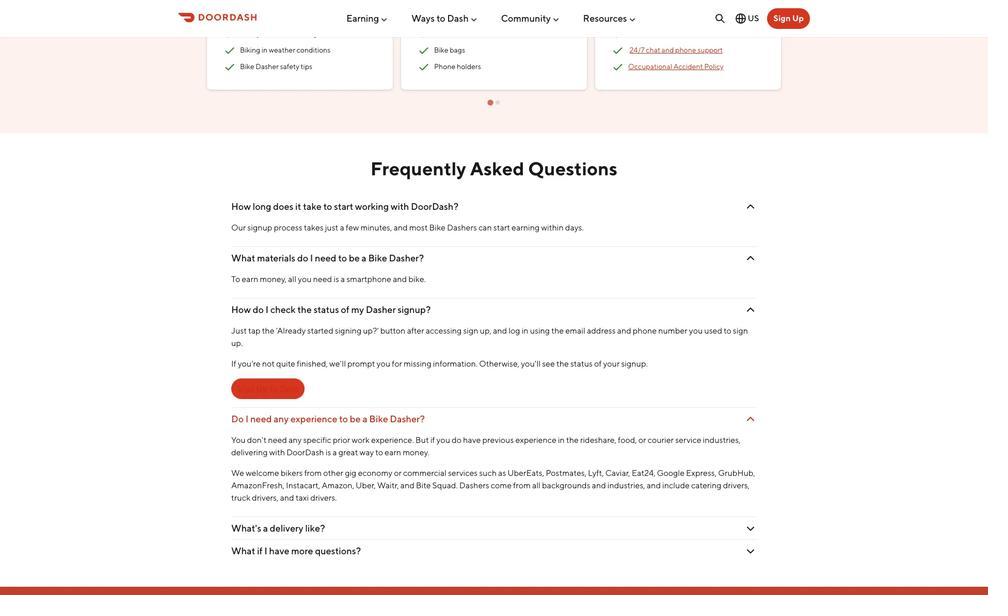 Task type: locate. For each thing, give the bounding box(es) containing it.
globe line image
[[734, 12, 747, 25]]

more
[[291, 546, 313, 557]]

1 vertical spatial drivers,
[[252, 494, 279, 503]]

phone holders
[[434, 63, 481, 71]]

tips to learn about:
[[224, 0, 375, 18]]

do up services
[[452, 436, 462, 446]]

do up tap
[[253, 305, 264, 315]]

signing
[[335, 326, 361, 336]]

how left long
[[231, 201, 251, 212]]

a left great
[[333, 448, 337, 458]]

0 vertical spatial experience
[[291, 414, 337, 425]]

how
[[231, 201, 251, 212], [231, 305, 251, 315]]

0 vertical spatial what
[[231, 253, 255, 264]]

start right can
[[493, 223, 510, 233]]

sign inside "button"
[[774, 13, 791, 23]]

from down ubereats,
[[513, 481, 531, 491]]

the right using on the bottom of the page
[[551, 326, 564, 336]]

materials
[[257, 253, 295, 264]]

0 vertical spatial any
[[274, 414, 289, 425]]

1 vertical spatial industries,
[[608, 481, 645, 491]]

earning link
[[346, 9, 388, 28]]

service
[[675, 436, 701, 446]]

be up the work
[[350, 414, 361, 425]]

with inside know before you go region
[[262, 30, 276, 38]]

bike right most
[[429, 223, 446, 233]]

to left learn
[[224, 10, 230, 18]]

up
[[792, 13, 804, 23], [256, 384, 268, 394]]

1 vertical spatial status
[[570, 359, 593, 369]]

0 horizontal spatial earn
[[242, 275, 258, 284]]

0 horizontal spatial sign
[[463, 326, 478, 336]]

prompt
[[347, 359, 375, 369]]

with
[[262, 30, 276, 38], [391, 201, 409, 212], [269, 448, 285, 458]]

0 vertical spatial all
[[288, 275, 296, 284]]

1 horizontal spatial drivers,
[[723, 481, 750, 491]]

1 vertical spatial in
[[522, 326, 528, 336]]

and left 'bite'
[[400, 481, 414, 491]]

bike dasher safety tips
[[240, 63, 312, 71]]

a up smartphone on the left top of page
[[362, 253, 366, 264]]

to
[[224, 10, 230, 18], [437, 13, 445, 24], [323, 201, 332, 212], [338, 253, 347, 264], [724, 326, 732, 336], [269, 384, 278, 394], [339, 414, 348, 425], [376, 448, 383, 458]]

dasher right my
[[366, 305, 396, 315]]

sign right used
[[733, 326, 748, 336]]

2 how from the top
[[231, 305, 251, 315]]

if
[[231, 359, 236, 369]]

0 vertical spatial drivers,
[[723, 481, 750, 491]]

courier
[[648, 436, 674, 446]]

1 vertical spatial what
[[231, 546, 255, 557]]

1 horizontal spatial start
[[493, 223, 510, 233]]

dasher down weather
[[256, 63, 279, 71]]

0 vertical spatial or
[[639, 436, 646, 446]]

sign left up, at bottom left
[[463, 326, 478, 336]]

0 horizontal spatial of
[[341, 305, 349, 315]]

dash down quite
[[279, 384, 299, 394]]

0 vertical spatial be
[[349, 253, 360, 264]]

occupational accident policy
[[628, 63, 724, 71]]

community
[[501, 13, 551, 24]]

any inside the you don't need any specific prior work experience. but if you do have previous experience in the rideshare, food, or courier service industries, delivering with doordash is a great way to earn money.
[[289, 436, 302, 446]]

with up bikers
[[269, 448, 285, 458]]

0 vertical spatial if
[[430, 436, 435, 446]]

in right biking
[[262, 46, 268, 54]]

of left my
[[341, 305, 349, 315]]

need up don't
[[250, 414, 272, 425]]

bike
[[277, 30, 291, 38]]

0 horizontal spatial sign
[[237, 384, 255, 394]]

0 horizontal spatial up
[[256, 384, 268, 394]]

check mark image down ways
[[418, 28, 430, 40]]

1 vertical spatial tips
[[301, 63, 312, 71]]

1 vertical spatial any
[[289, 436, 302, 446]]

a
[[340, 223, 344, 233], [362, 253, 366, 264], [341, 275, 345, 284], [363, 414, 367, 425], [333, 448, 337, 458], [263, 524, 268, 534]]

check mark image left bike bags
[[418, 44, 430, 57]]

1 horizontal spatial from
[[513, 481, 531, 491]]

earning
[[512, 223, 540, 233]]

the right like
[[550, 0, 561, 7]]

all
[[288, 275, 296, 284], [532, 481, 541, 491]]

sign right us
[[774, 13, 791, 23]]

0 vertical spatial sign
[[774, 13, 791, 23]]

3 chevron down image from the top
[[745, 304, 757, 316]]

phone left number
[[633, 326, 657, 336]]

started
[[307, 326, 333, 336]]

dashing
[[292, 30, 317, 38]]

ubereats,
[[508, 469, 544, 479]]

experience up ubereats,
[[515, 436, 556, 446]]

2 chevron down image from the top
[[745, 252, 757, 265]]

in
[[262, 46, 268, 54], [522, 326, 528, 336], [558, 436, 565, 446]]

how up just
[[231, 305, 251, 315]]

0 horizontal spatial in
[[262, 46, 268, 54]]

0 vertical spatial phone
[[675, 46, 696, 54]]

backgrounds
[[542, 481, 590, 491]]

google
[[657, 469, 685, 479]]

1 vertical spatial sign
[[237, 384, 255, 394]]

0 horizontal spatial is
[[326, 448, 331, 458]]

or right food,
[[639, 436, 646, 446]]

to inside tips to learn about:
[[224, 10, 230, 18]]

tips right safety
[[301, 63, 312, 71]]

chevron down image
[[745, 201, 757, 213], [745, 252, 757, 265], [745, 304, 757, 316], [745, 413, 757, 426], [745, 523, 757, 535]]

1 vertical spatial if
[[257, 546, 263, 557]]

5 chevron down image from the top
[[745, 523, 757, 535]]

money,
[[260, 275, 287, 284]]

0 horizontal spatial dash
[[279, 384, 299, 394]]

1 vertical spatial do
[[253, 305, 264, 315]]

dash up helmets
[[447, 13, 469, 24]]

earn
[[242, 275, 258, 284], [385, 448, 401, 458]]

1 vertical spatial up
[[256, 384, 268, 394]]

2 horizontal spatial do
[[452, 436, 462, 446]]

instacart,
[[286, 481, 320, 491]]

drivers,
[[723, 481, 750, 491], [252, 494, 279, 503]]

dasher? up bike.
[[389, 253, 424, 264]]

specific
[[303, 436, 331, 446]]

button
[[380, 326, 405, 336]]

check mark image
[[806, 28, 818, 40], [224, 44, 236, 57], [806, 44, 818, 57], [224, 61, 236, 73], [612, 61, 624, 73]]

1 vertical spatial or
[[394, 469, 402, 479]]

0 vertical spatial dash
[[447, 13, 469, 24]]

drivers.
[[310, 494, 337, 503]]

dashers left can
[[447, 223, 477, 233]]

be for need
[[349, 253, 360, 264]]

start up few
[[334, 201, 353, 212]]

1 horizontal spatial sign
[[733, 326, 748, 336]]

have left previous
[[463, 436, 481, 446]]

select a slide to show tab list
[[203, 98, 785, 106]]

taxi
[[296, 494, 309, 503]]

helmets
[[434, 30, 461, 38]]

1 horizontal spatial dash
[[447, 13, 469, 24]]

check mark image for bike bags
[[418, 44, 430, 57]]

signup
[[247, 223, 272, 233]]

1 vertical spatial all
[[532, 481, 541, 491]]

1 vertical spatial earn
[[385, 448, 401, 458]]

do inside the you don't need any specific prior work experience. but if you do have previous experience in the rideshare, food, or courier service industries, delivering with doordash is a great way to earn money.
[[452, 436, 462, 446]]

any down sign up to dash link
[[274, 414, 289, 425]]

dashers down services
[[459, 481, 489, 491]]

what materials do i need to be a bike dasher?
[[231, 253, 424, 264]]

0 horizontal spatial dasher
[[256, 63, 279, 71]]

1 vertical spatial dasher
[[366, 305, 396, 315]]

check mark image
[[224, 28, 236, 40], [418, 28, 430, 40], [612, 28, 624, 40], [418, 44, 430, 57], [612, 44, 624, 57], [418, 61, 430, 73]]

1 vertical spatial dasher?
[[390, 414, 425, 425]]

2 sign from the left
[[733, 326, 748, 336]]

from
[[304, 469, 322, 479], [513, 481, 531, 491]]

0 vertical spatial up
[[792, 13, 804, 23]]

1 horizontal spatial industries,
[[703, 436, 741, 446]]

and left more!
[[440, 10, 452, 18]]

tips inside tips to learn about:
[[363, 0, 375, 7]]

1 vertical spatial phone
[[633, 326, 657, 336]]

1 vertical spatial with
[[391, 201, 409, 212]]

otherwise,
[[479, 359, 520, 369]]

1 horizontal spatial have
[[463, 436, 481, 446]]

catering
[[691, 481, 722, 491]]

need right don't
[[268, 436, 287, 446]]

1 horizontal spatial if
[[430, 436, 435, 446]]

in inside just tap the 'already started signing up?' button after accessing sign up, and log in using the email address and phone number you used to sign up.
[[522, 326, 528, 336]]

dasher
[[256, 63, 279, 71], [366, 305, 396, 315]]

2 horizontal spatial in
[[558, 436, 565, 446]]

the left rideshare,
[[566, 436, 579, 446]]

0 horizontal spatial status
[[314, 305, 339, 315]]

and
[[440, 10, 452, 18], [662, 46, 674, 54], [394, 223, 408, 233], [393, 275, 407, 284], [493, 326, 507, 336], [617, 326, 631, 336], [400, 481, 414, 491], [592, 481, 606, 491], [647, 481, 661, 491], [280, 494, 294, 503]]

you right but
[[437, 436, 450, 446]]

in right log
[[522, 326, 528, 336]]

1 vertical spatial be
[[350, 414, 361, 425]]

1 vertical spatial how
[[231, 305, 251, 315]]

work
[[352, 436, 370, 446]]

1 what from the top
[[231, 253, 255, 264]]

is
[[334, 275, 339, 284], [326, 448, 331, 458]]

check mark image left the 24/7
[[612, 44, 624, 57]]

if right but
[[430, 436, 435, 446]]

drivers, down grubhub,
[[723, 481, 750, 491]]

if down what's at the left of page
[[257, 546, 263, 557]]

in up postmates, at the right bottom
[[558, 436, 565, 446]]

0 vertical spatial from
[[304, 469, 322, 479]]

dasher inside know before you go region
[[256, 63, 279, 71]]

up for sign up
[[792, 13, 804, 23]]

1 horizontal spatial tips
[[363, 0, 375, 7]]

1 chevron down image from the top
[[745, 201, 757, 213]]

occupational accident policy link
[[628, 63, 724, 71]]

need up the to earn money, all you need is a smartphone and bike.
[[315, 253, 336, 264]]

have
[[463, 436, 481, 446], [269, 546, 289, 557]]

1 horizontal spatial sign
[[774, 13, 791, 23]]

how do i check the status of my dasher signup?
[[231, 305, 431, 315]]

of
[[341, 305, 349, 315], [594, 359, 602, 369]]

0 vertical spatial industries,
[[703, 436, 741, 446]]

drivers, down amazonfresh,
[[252, 494, 279, 503]]

questions?
[[315, 546, 361, 557]]

1 vertical spatial dash
[[279, 384, 299, 394]]

frequently asked questions
[[371, 157, 618, 179]]

0 vertical spatial have
[[463, 436, 481, 446]]

all right "money,"
[[288, 275, 296, 284]]

1 horizontal spatial of
[[594, 359, 602, 369]]

check mark image left phone
[[418, 61, 430, 73]]

sign for sign up to dash
[[237, 384, 255, 394]]

be up smartphone on the left top of page
[[349, 253, 360, 264]]

what for what materials do i need to be a bike dasher?
[[231, 253, 255, 264]]

industries, inside the you don't need any specific prior work experience. but if you do have previous experience in the rideshare, food, or courier service industries, delivering with doordash is a great way to earn money.
[[703, 436, 741, 446]]

have down what's a delivery like?
[[269, 546, 289, 557]]

1 horizontal spatial all
[[532, 481, 541, 491]]

1 horizontal spatial in
[[522, 326, 528, 336]]

1 vertical spatial have
[[269, 546, 289, 557]]

take
[[303, 201, 322, 212]]

experience inside the you don't need any specific prior work experience. but if you do have previous experience in the rideshare, food, or courier service industries, delivering with doordash is a great way to earn money.
[[515, 436, 556, 446]]

do i need any experience to be a bike dasher?
[[231, 414, 425, 425]]

up inside sign up to dash link
[[256, 384, 268, 394]]

few
[[346, 223, 359, 233]]

more!
[[453, 10, 473, 18]]

1 vertical spatial from
[[513, 481, 531, 491]]

2 vertical spatial do
[[452, 436, 462, 446]]

0 horizontal spatial have
[[269, 546, 289, 557]]

dashers
[[447, 223, 477, 233], [459, 481, 489, 491]]

if you're not quite finished, we'll prompt you for missing information. otherwise, you'll see the status of your signup.
[[231, 359, 648, 369]]

rideshare,
[[580, 436, 616, 446]]

0 horizontal spatial drivers,
[[252, 494, 279, 503]]

0 vertical spatial start
[[334, 201, 353, 212]]

0 vertical spatial tips
[[363, 0, 375, 7]]

phone up accident
[[675, 46, 696, 54]]

0 horizontal spatial all
[[288, 275, 296, 284]]

1 horizontal spatial experience
[[515, 436, 556, 446]]

amazon,
[[322, 481, 354, 491]]

bike left bags
[[434, 46, 448, 54]]

status up "started"
[[314, 305, 339, 315]]

of left your
[[594, 359, 602, 369]]

sign up button
[[767, 8, 810, 29]]

check mark image left safety
[[224, 28, 236, 40]]

1 vertical spatial dashers
[[459, 481, 489, 491]]

delivering
[[231, 448, 268, 458]]

1 horizontal spatial earn
[[385, 448, 401, 458]]

email
[[565, 326, 585, 336]]

within
[[541, 223, 564, 233]]

ways to dash link
[[411, 9, 478, 28]]

1 how from the top
[[231, 201, 251, 212]]

up inside sign up "button"
[[792, 13, 804, 23]]

earn down experience.
[[385, 448, 401, 458]]

0 horizontal spatial or
[[394, 469, 402, 479]]

is down what materials do i need to be a bike dasher?
[[334, 275, 339, 284]]

1 horizontal spatial phone
[[675, 46, 696, 54]]

sign for sign up
[[774, 13, 791, 23]]

ways
[[411, 13, 435, 24]]

status left your
[[570, 359, 593, 369]]

0 horizontal spatial phone
[[633, 326, 657, 336]]

tips up earning link
[[363, 0, 375, 7]]

all down ubereats,
[[532, 481, 541, 491]]

the inside the you don't need any specific prior work experience. but if you do have previous experience in the rideshare, food, or courier service industries, delivering with doordash is a great way to earn money.
[[566, 436, 579, 446]]

need
[[315, 253, 336, 264], [313, 275, 332, 284], [250, 414, 272, 425], [268, 436, 287, 446]]

and left bike.
[[393, 275, 407, 284]]

bike down biking
[[240, 63, 254, 71]]

to inside just tap the 'already started signing up?' button after accessing sign up, and log in using the email address and phone number you used to sign up.
[[724, 326, 732, 336]]

accident
[[674, 63, 703, 71]]

2 vertical spatial with
[[269, 448, 285, 458]]

you left used
[[689, 326, 703, 336]]

2 vertical spatial in
[[558, 436, 565, 446]]

4 chevron down image from the top
[[745, 413, 757, 426]]

0 vertical spatial with
[[262, 30, 276, 38]]

bike bags
[[434, 46, 467, 54]]

any for specific
[[289, 436, 302, 446]]

do right materials
[[297, 253, 308, 264]]

up for sign up to dash
[[256, 384, 268, 394]]

to right take
[[323, 201, 332, 212]]

with left bike
[[262, 30, 276, 38]]

earning
[[346, 13, 379, 24]]

a up the work
[[363, 414, 367, 425]]

1 horizontal spatial is
[[334, 275, 339, 284]]

and right address on the right of the page
[[617, 326, 631, 336]]

chevron down image for how do i check the status of my dasher signup?
[[745, 304, 757, 316]]

services
[[448, 469, 478, 479]]

0 vertical spatial is
[[334, 275, 339, 284]]

0 horizontal spatial tips
[[301, 63, 312, 71]]

how for how do i check the status of my dasher signup?
[[231, 305, 251, 315]]

1 sign from the left
[[463, 326, 478, 336]]

0 horizontal spatial industries,
[[608, 481, 645, 491]]

0 vertical spatial in
[[262, 46, 268, 54]]

0 vertical spatial dasher?
[[389, 253, 424, 264]]

industries, right service
[[703, 436, 741, 446]]

experience.
[[371, 436, 414, 446]]

industries, down the caviar,
[[608, 481, 645, 491]]

any for experience
[[274, 414, 289, 425]]

2 what from the top
[[231, 546, 255, 557]]

experience up specific
[[291, 414, 337, 425]]

0 vertical spatial earn
[[242, 275, 258, 284]]

what down what's at the left of page
[[231, 546, 255, 557]]

what's a delivery like?
[[231, 524, 325, 534]]

phone inside just tap the 'already started signing up?' button after accessing sign up, and log in using the email address and phone number you used to sign up.
[[633, 326, 657, 336]]

chevron down image for do i need any experience to be a bike dasher?
[[745, 413, 757, 426]]

1 vertical spatial is
[[326, 448, 331, 458]]

express,
[[686, 469, 717, 479]]

or up waitr,
[[394, 469, 402, 479]]

0 vertical spatial do
[[297, 253, 308, 264]]

1 vertical spatial start
[[493, 223, 510, 233]]

dasher? up but
[[390, 414, 425, 425]]

do
[[231, 414, 244, 425]]

is down specific
[[326, 448, 331, 458]]

to right used
[[724, 326, 732, 336]]

like the below, and more!
[[418, 0, 561, 18]]

from up instacart, at the left of page
[[304, 469, 322, 479]]

0 vertical spatial dasher
[[256, 63, 279, 71]]

1 vertical spatial experience
[[515, 436, 556, 446]]

bikers
[[281, 469, 303, 479]]



Task type: vqa. For each thing, say whether or not it's contained in the screenshot.
US
yes



Task type: describe. For each thing, give the bounding box(es) containing it.
occupational
[[628, 63, 672, 71]]

food,
[[618, 436, 637, 446]]

can
[[479, 223, 492, 233]]

up.
[[231, 339, 243, 349]]

long
[[253, 201, 271, 212]]

to up prior
[[339, 414, 348, 425]]

ways to dash
[[411, 13, 469, 24]]

our
[[231, 223, 246, 233]]

used
[[704, 326, 722, 336]]

sign up to dash
[[237, 384, 299, 394]]

but
[[416, 436, 429, 446]]

such
[[479, 469, 497, 479]]

my
[[351, 305, 364, 315]]

or inside the you don't need any specific prior work experience. but if you do have previous experience in the rideshare, food, or courier service industries, delivering with doordash is a great way to earn money.
[[639, 436, 646, 446]]

0 horizontal spatial if
[[257, 546, 263, 557]]

0 vertical spatial status
[[314, 305, 339, 315]]

below,
[[418, 10, 438, 18]]

just
[[231, 326, 247, 336]]

i down what's a delivery like?
[[264, 546, 267, 557]]

the right check
[[298, 305, 312, 315]]

all inside we welcome bikers from other gig economy or commercial services such as ubereats, postmates, lyft, caviar, eat24, google express, grubhub, amazonfresh, instacart, amazon, uber, waitr, and bite squad. dashers come from all backgrounds and industries, and include catering drivers, truck drivers, and taxi drivers.
[[532, 481, 541, 491]]

like?
[[305, 524, 325, 534]]

1 vertical spatial of
[[594, 359, 602, 369]]

tap
[[248, 326, 261, 336]]

eat24,
[[632, 469, 656, 479]]

like
[[537, 0, 548, 7]]

a inside the you don't need any specific prior work experience. but if you do have previous experience in the rideshare, food, or courier service industries, delivering with doordash is a great way to earn money.
[[333, 448, 337, 458]]

in inside know before you go region
[[262, 46, 268, 54]]

bike up smartphone on the left top of page
[[368, 253, 387, 264]]

0 horizontal spatial from
[[304, 469, 322, 479]]

prior
[[333, 436, 350, 446]]

0 vertical spatial of
[[341, 305, 349, 315]]

about:
[[249, 10, 270, 18]]

earn inside the you don't need any specific prior work experience. but if you do have previous experience in the rideshare, food, or courier service industries, delivering with doordash is a great way to earn money.
[[385, 448, 401, 458]]

you down what materials do i need to be a bike dasher?
[[298, 275, 312, 284]]

and down 'lyft,'
[[592, 481, 606, 491]]

24/7 chat and phone support
[[630, 46, 723, 54]]

and inside like the below, and more!
[[440, 10, 452, 18]]

lyft,
[[588, 469, 604, 479]]

policy
[[704, 63, 724, 71]]

bags
[[450, 46, 465, 54]]

i left check
[[266, 305, 269, 315]]

signup.
[[621, 359, 648, 369]]

doordash?
[[411, 201, 459, 212]]

just tap the 'already started signing up?' button after accessing sign up, and log in using the email address and phone number you used to sign up.
[[231, 326, 748, 349]]

check
[[270, 305, 296, 315]]

conditions
[[297, 46, 331, 54]]

address
[[587, 326, 616, 336]]

bike up experience.
[[369, 414, 388, 425]]

need down what materials do i need to be a bike dasher?
[[313, 275, 332, 284]]

dasher? for do i need any experience to be a bike dasher?
[[390, 414, 425, 425]]

be for experience
[[350, 414, 361, 425]]

you left for
[[377, 359, 390, 369]]

'already
[[276, 326, 306, 336]]

to down not
[[269, 384, 278, 394]]

or inside we welcome bikers from other gig economy or commercial services such as ubereats, postmates, lyft, caviar, eat24, google express, grubhub, amazonfresh, instacart, amazon, uber, waitr, and bite squad. dashers come from all backgrounds and industries, and include catering drivers, truck drivers, and taxi drivers.
[[394, 469, 402, 479]]

industries, inside we welcome bikers from other gig economy or commercial services such as ubereats, postmates, lyft, caviar, eat24, google express, grubhub, amazonfresh, instacart, amazon, uber, waitr, and bite squad. dashers come from all backgrounds and industries, and include catering drivers, truck drivers, and taxi drivers.
[[608, 481, 645, 491]]

check mark image down resources
[[612, 28, 624, 40]]

most
[[409, 223, 428, 233]]

as
[[498, 469, 506, 479]]

0 horizontal spatial do
[[253, 305, 264, 315]]

up,
[[480, 326, 491, 336]]

working
[[355, 201, 389, 212]]

have inside the you don't need any specific prior work experience. but if you do have previous experience in the rideshare, food, or courier service industries, delivering with doordash is a great way to earn money.
[[463, 436, 481, 446]]

if inside the you don't need any specific prior work experience. but if you do have previous experience in the rideshare, food, or courier service industries, delivering with doordash is a great way to earn money.
[[430, 436, 435, 446]]

asked
[[470, 157, 524, 179]]

truck
[[231, 494, 250, 503]]

you inside just tap the 'already started signing up?' button after accessing sign up, and log in using the email address and phone number you used to sign up.
[[689, 326, 703, 336]]

your
[[603, 359, 620, 369]]

money.
[[403, 448, 429, 458]]

economy
[[358, 469, 392, 479]]

and left taxi
[[280, 494, 294, 503]]

what for what if i have more questions?
[[231, 546, 255, 557]]

check mark image for phone holders
[[418, 61, 430, 73]]

waitr,
[[377, 481, 399, 491]]

phone inside know before you go region
[[675, 46, 696, 54]]

caviar,
[[605, 469, 630, 479]]

1 horizontal spatial dasher
[[366, 305, 396, 315]]

does
[[273, 201, 293, 212]]

safety with bike dashing
[[240, 30, 317, 38]]

holders
[[457, 63, 481, 71]]

check mark image for helmets
[[418, 28, 430, 40]]

1 horizontal spatial do
[[297, 253, 308, 264]]

need inside the you don't need any specific prior work experience. but if you do have previous experience in the rideshare, food, or courier service industries, delivering with doordash is a great way to earn money.
[[268, 436, 287, 446]]

the inside like the below, and more!
[[550, 0, 561, 7]]

accessing
[[426, 326, 462, 336]]

with inside the you don't need any specific prior work experience. but if you do have previous experience in the rideshare, food, or courier service industries, delivering with doordash is a great way to earn money.
[[269, 448, 285, 458]]

include
[[662, 481, 690, 491]]

chevron down image for how long does it take to start working with doordash?
[[745, 201, 757, 213]]

phone
[[434, 63, 456, 71]]

support
[[698, 46, 723, 54]]

information.
[[433, 359, 478, 369]]

postmates,
[[546, 469, 587, 479]]

and right up, at bottom left
[[493, 326, 507, 336]]

chevron down image for what's a delivery like?
[[745, 523, 757, 535]]

in inside the you don't need any specific prior work experience. but if you do have previous experience in the rideshare, food, or courier service industries, delivering with doordash is a great way to earn money.
[[558, 436, 565, 446]]

chevron down image
[[745, 545, 757, 558]]

dashers inside we welcome bikers from other gig economy or commercial services such as ubereats, postmates, lyft, caviar, eat24, google express, grubhub, amazonfresh, instacart, amazon, uber, waitr, and bite squad. dashers come from all backgrounds and industries, and include catering drivers, truck drivers, and taxi drivers.
[[459, 481, 489, 491]]

a right just
[[340, 223, 344, 233]]

you don't need any specific prior work experience. but if you do have previous experience in the rideshare, food, or courier service industries, delivering with doordash is a great way to earn money.
[[231, 436, 741, 458]]

amazonfresh,
[[231, 481, 285, 491]]

weather
[[269, 46, 295, 54]]

how for how long does it take to start working with doordash?
[[231, 201, 251, 212]]

and left most
[[394, 223, 408, 233]]

a down what materials do i need to be a bike dasher?
[[341, 275, 345, 284]]

up?'
[[363, 326, 379, 336]]

dasher? for what materials do i need to be a bike dasher?
[[389, 253, 424, 264]]

number
[[658, 326, 688, 336]]

check mark image for safety with bike dashing
[[224, 28, 236, 40]]

takes
[[304, 223, 324, 233]]

i right do
[[246, 414, 249, 425]]

squad.
[[432, 481, 458, 491]]

sign up to dash link
[[231, 379, 305, 400]]

to up helmets
[[437, 13, 445, 24]]

we welcome bikers from other gig economy or commercial services such as ubereats, postmates, lyft, caviar, eat24, google express, grubhub, amazonfresh, instacart, amazon, uber, waitr, and bite squad. dashers come from all backgrounds and industries, and include catering drivers, truck drivers, and taxi drivers.
[[231, 469, 755, 503]]

the right tap
[[262, 326, 274, 336]]

to up the to earn money, all you need is a smartphone and bike.
[[338, 253, 347, 264]]

a right what's at the left of page
[[263, 524, 268, 534]]

safedash
[[630, 30, 660, 38]]

i up the to earn money, all you need is a smartphone and bike.
[[310, 253, 313, 264]]

quite
[[276, 359, 295, 369]]

is inside the you don't need any specific prior work experience. but if you do have previous experience in the rideshare, food, or courier service industries, delivering with doordash is a great way to earn money.
[[326, 448, 331, 458]]

don't
[[247, 436, 267, 446]]

and right chat
[[662, 46, 674, 54]]

log
[[509, 326, 520, 336]]

using
[[530, 326, 550, 336]]

questions
[[528, 157, 618, 179]]

days.
[[565, 223, 584, 233]]

you inside the you don't need any specific prior work experience. but if you do have previous experience in the rideshare, food, or courier service industries, delivering with doordash is a great way to earn money.
[[437, 436, 450, 446]]

after
[[407, 326, 424, 336]]

frequently
[[371, 157, 466, 179]]

you
[[231, 436, 246, 446]]

0 vertical spatial dashers
[[447, 223, 477, 233]]

and down eat24,
[[647, 481, 661, 491]]

us
[[748, 13, 759, 23]]

the right see
[[557, 359, 569, 369]]

not
[[262, 359, 275, 369]]

0 horizontal spatial start
[[334, 201, 353, 212]]

24/7
[[630, 46, 645, 54]]

to inside the you don't need any specific prior work experience. but if you do have previous experience in the rideshare, food, or courier service industries, delivering with doordash is a great way to earn money.
[[376, 448, 383, 458]]

way
[[360, 448, 374, 458]]

1 horizontal spatial status
[[570, 359, 593, 369]]

chevron down image for what materials do i need to be a bike dasher?
[[745, 252, 757, 265]]

safety
[[280, 63, 299, 71]]

know before you go region
[[203, 0, 988, 106]]



